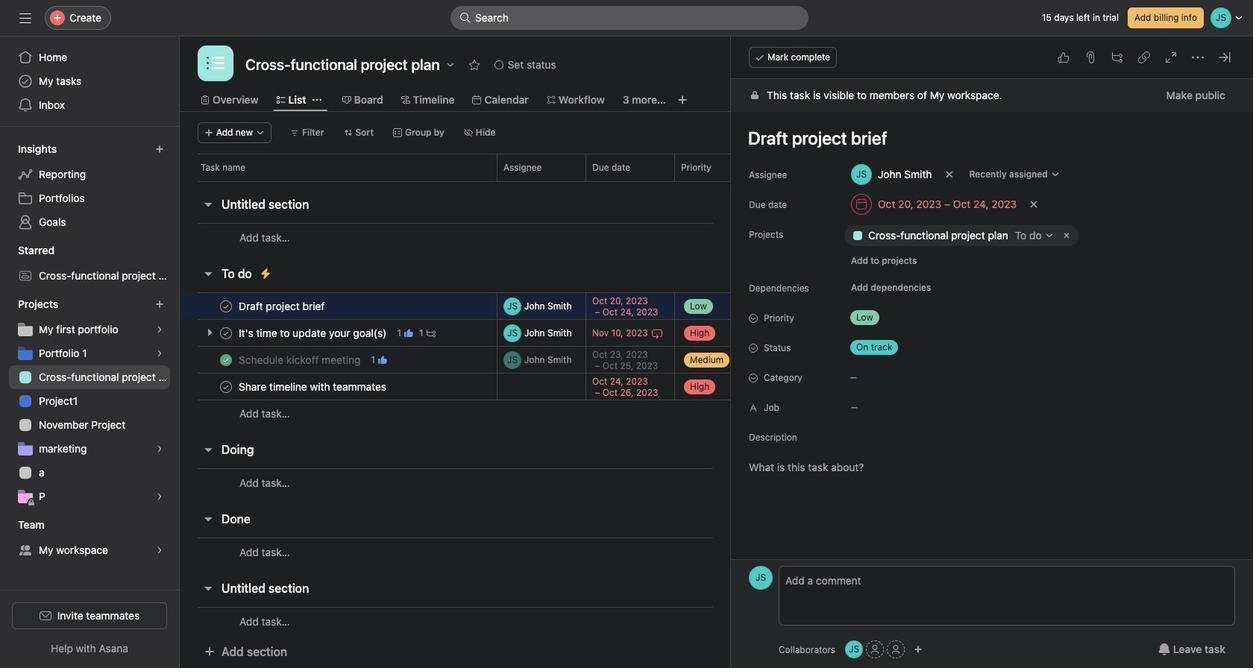 Task type: vqa. For each thing, say whether or not it's contained in the screenshot.
the bottom Mark complete 'icon'
yes



Task type: locate. For each thing, give the bounding box(es) containing it.
1 vertical spatial 1 like. you liked this task image
[[378, 356, 387, 365]]

Task Name text field
[[739, 121, 1236, 155]]

0 vertical spatial mark complete checkbox
[[217, 297, 235, 315]]

1 mark complete image from the top
[[217, 297, 235, 315]]

hide sidebar image
[[19, 12, 31, 24]]

list box
[[451, 6, 809, 30]]

draft project brief cell
[[180, 293, 497, 320]]

1 mark complete checkbox from the top
[[217, 297, 235, 315]]

collapse task list for this group image
[[202, 199, 214, 210], [202, 444, 214, 456]]

0 vertical spatial collapse task list for this group image
[[202, 268, 214, 280]]

see details, my workspace image
[[155, 546, 164, 555]]

Task name text field
[[236, 299, 329, 314], [236, 326, 391, 341], [236, 379, 391, 394]]

projects element
[[0, 291, 179, 512]]

1 like. you liked this task image
[[404, 329, 413, 338], [378, 356, 387, 365]]

1 vertical spatial task name text field
[[236, 326, 391, 341]]

copy task link image
[[1139, 51, 1151, 63]]

draft project brief dialog
[[731, 37, 1254, 669]]

1 vertical spatial mark complete image
[[217, 324, 235, 342]]

mark complete image up completed checkbox
[[217, 297, 235, 315]]

task name text field up task name text box
[[236, 326, 391, 341]]

open user profile image
[[749, 566, 773, 590]]

0 horizontal spatial 1 like. you liked this task image
[[378, 356, 387, 365]]

1 task name text field from the top
[[236, 299, 329, 314]]

0 vertical spatial collapse task list for this group image
[[202, 199, 214, 210]]

attachments: add a file to this task, draft project brief image
[[1085, 51, 1097, 63]]

mark complete checkbox inside draft project brief "cell"
[[217, 297, 235, 315]]

clear due date image
[[1030, 200, 1039, 209]]

more actions for this task image
[[1193, 51, 1204, 63]]

see details, portfolio 1 image
[[155, 349, 164, 358]]

add tab image
[[677, 94, 689, 106]]

1 collapse task list for this group image from the top
[[202, 268, 214, 280]]

2 vertical spatial task name text field
[[236, 379, 391, 394]]

1 like. you liked this task image left 1 subtask icon
[[404, 329, 413, 338]]

header to do tree grid
[[180, 293, 1174, 428]]

it's time to update your goal(s) cell
[[180, 319, 497, 347]]

main content
[[731, 79, 1254, 669]]

mark complete image inside it's time to update your goal(s) 'cell'
[[217, 324, 235, 342]]

add or remove collaborators image
[[846, 641, 864, 659]]

task name text field down rules for to do image
[[236, 299, 329, 314]]

add or remove collaborators image
[[914, 646, 923, 654]]

2 task name text field from the top
[[236, 326, 391, 341]]

row
[[180, 154, 1174, 181], [198, 181, 1156, 182], [180, 223, 1174, 251], [180, 293, 1174, 320], [180, 319, 1174, 347], [180, 346, 1174, 374], [180, 373, 1174, 401], [180, 400, 1174, 428], [180, 469, 1174, 497], [180, 538, 1174, 566], [180, 607, 1174, 636]]

insights element
[[0, 136, 179, 237]]

Mark complete checkbox
[[217, 297, 235, 315], [217, 324, 235, 342], [217, 378, 235, 396]]

— text field
[[845, 394, 1236, 421]]

1 subtask image
[[427, 329, 435, 338]]

mark complete image
[[217, 378, 235, 396]]

task name text field down task name text box
[[236, 379, 391, 394]]

2 mark complete checkbox from the top
[[217, 324, 235, 342]]

mark complete checkbox inside it's time to update your goal(s) 'cell'
[[217, 324, 235, 342]]

starred element
[[0, 237, 179, 291]]

mark complete checkbox inside share timeline with teammates "cell"
[[217, 378, 235, 396]]

mark complete image for the mark complete option in draft project brief "cell"
[[217, 297, 235, 315]]

rules for to do image
[[260, 268, 272, 280]]

1 like. you liked this task image up share timeline with teammates "cell"
[[378, 356, 387, 365]]

mark complete checkbox up completed checkbox
[[217, 297, 235, 315]]

mark complete image inside draft project brief "cell"
[[217, 297, 235, 315]]

1 vertical spatial mark complete checkbox
[[217, 324, 235, 342]]

1 vertical spatial collapse task list for this group image
[[202, 513, 214, 525]]

task name text field inside share timeline with teammates "cell"
[[236, 379, 391, 394]]

0 vertical spatial mark complete image
[[217, 297, 235, 315]]

share timeline with teammates cell
[[180, 373, 497, 401]]

task name text field inside it's time to update your goal(s) 'cell'
[[236, 326, 391, 341]]

3 mark complete checkbox from the top
[[217, 378, 235, 396]]

list image
[[207, 54, 225, 72]]

mark complete checkbox for task name text field inside draft project brief "cell"
[[217, 297, 235, 315]]

mark complete image for the mark complete option inside the it's time to update your goal(s) 'cell'
[[217, 324, 235, 342]]

collapse task list for this group image
[[202, 268, 214, 280], [202, 513, 214, 525], [202, 583, 214, 595]]

mark complete image right expand subtask list for the task it's time to update your goal(s) icon
[[217, 324, 235, 342]]

1 horizontal spatial 1 like. you liked this task image
[[404, 329, 413, 338]]

0 likes. click to like this task image
[[1058, 51, 1070, 63]]

add subtask image
[[1112, 51, 1124, 63]]

mark complete image
[[217, 297, 235, 315], [217, 324, 235, 342]]

task name text field inside draft project brief "cell"
[[236, 299, 329, 314]]

tab actions image
[[312, 96, 321, 104]]

3 task name text field from the top
[[236, 379, 391, 394]]

global element
[[0, 37, 179, 126]]

2 vertical spatial collapse task list for this group image
[[202, 583, 214, 595]]

2 vertical spatial mark complete checkbox
[[217, 378, 235, 396]]

see details, my first portfolio image
[[155, 325, 164, 334]]

mark complete checkbox right expand subtask list for the task it's time to update your goal(s) icon
[[217, 324, 235, 342]]

0 vertical spatial task name text field
[[236, 299, 329, 314]]

full screen image
[[1166, 51, 1178, 63]]

1 vertical spatial collapse task list for this group image
[[202, 444, 214, 456]]

mark complete checkbox down the completed icon
[[217, 378, 235, 396]]

task name text field for draft project brief "cell" at the left top of page
[[236, 299, 329, 314]]

2 mark complete image from the top
[[217, 324, 235, 342]]



Task type: describe. For each thing, give the bounding box(es) containing it.
teams element
[[0, 512, 179, 566]]

mark complete checkbox for task name text field inside share timeline with teammates "cell"
[[217, 378, 235, 396]]

Completed checkbox
[[217, 351, 235, 369]]

new insights image
[[155, 145, 164, 154]]

expand subtask list for the task it's time to update your goal(s) image
[[204, 327, 216, 339]]

remove image
[[1061, 230, 1073, 242]]

0 vertical spatial 1 like. you liked this task image
[[404, 329, 413, 338]]

close details image
[[1219, 51, 1231, 63]]

new project or portfolio image
[[155, 300, 164, 309]]

completed image
[[217, 351, 235, 369]]

remove assignee image
[[945, 170, 954, 179]]

2 collapse task list for this group image from the top
[[202, 513, 214, 525]]

1 collapse task list for this group image from the top
[[202, 199, 214, 210]]

3 collapse task list for this group image from the top
[[202, 583, 214, 595]]

task name text field for share timeline with teammates "cell"
[[236, 379, 391, 394]]

2 collapse task list for this group image from the top
[[202, 444, 214, 456]]

see details, p image
[[155, 493, 164, 501]]

add to starred image
[[468, 59, 480, 71]]

see details, marketing image
[[155, 445, 164, 454]]

Task name text field
[[236, 353, 365, 368]]

schedule kickoff meeting cell
[[180, 346, 497, 374]]

prominent image
[[460, 12, 472, 24]]



